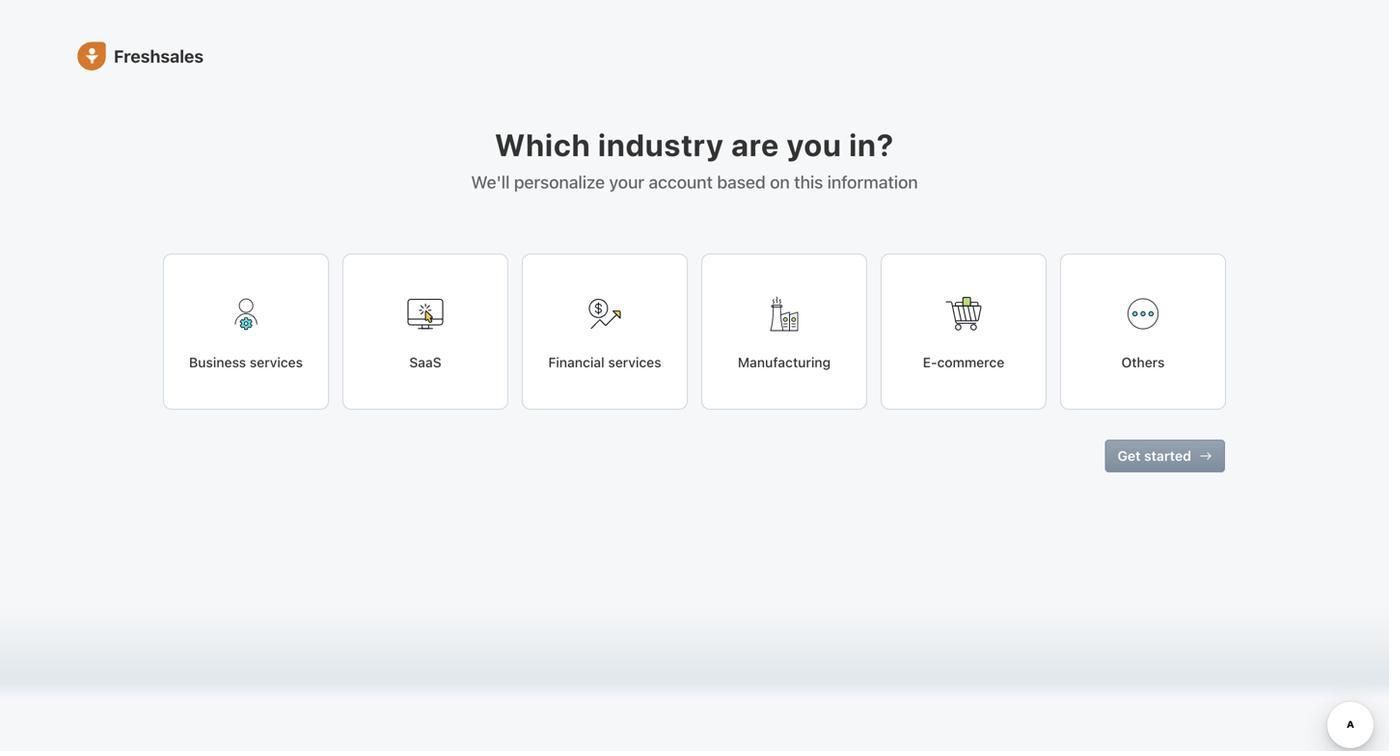 Task type: locate. For each thing, give the bounding box(es) containing it.
deal."
[[832, 371, 872, 389]]

services
[[250, 354, 303, 370], [608, 354, 661, 370]]

manufacturing
[[738, 354, 831, 370]]

1 services from the left
[[250, 354, 303, 370]]

financial
[[548, 354, 605, 370]]

2 services from the left
[[608, 354, 661, 370]]

1 horizontal spatial services
[[608, 354, 661, 370]]

"it's
[[787, 371, 816, 389]]

e-commerce
[[923, 354, 1004, 370]]

services down business services icon
[[250, 354, 303, 370]]

manufacturing icon image
[[761, 291, 807, 337]]

the
[[722, 371, 745, 389]]

on
[[770, 172, 790, 192]]

you
[[787, 126, 842, 163]]

0 horizontal spatial services
[[250, 354, 303, 370]]

financial services
[[548, 354, 661, 370]]

industry
[[598, 126, 724, 163]]

in?
[[849, 126, 894, 163]]

a
[[820, 371, 828, 389]]

based
[[717, 172, 766, 192]]

wait:
[[749, 371, 783, 389]]

your
[[609, 172, 644, 192]]

commerce
[[937, 354, 1004, 370]]

e-commerce icon image
[[940, 291, 987, 337]]

saas
[[409, 354, 441, 370]]

product logo freshsales image
[[77, 42, 106, 71]]

others
[[1121, 354, 1165, 370]]

others icon image
[[1120, 291, 1166, 337]]

which
[[495, 126, 591, 163]]

services up words,
[[608, 354, 661, 370]]

business
[[189, 354, 246, 370]]

words,
[[624, 371, 673, 389]]

saas icon image
[[402, 291, 449, 337]]

this
[[794, 172, 823, 192]]

freshsales
[[114, 46, 204, 67]]



Task type: vqa. For each thing, say whether or not it's contained in the screenshot.
bottom email
no



Task type: describe. For each thing, give the bounding box(es) containing it.
we'll
[[471, 172, 510, 192]]

are
[[731, 126, 779, 163]]

which industry are you in? we'll personalize your account based on this information
[[471, 126, 918, 192]]

services for business services
[[250, 354, 303, 370]]

personalize
[[514, 172, 605, 192]]

services for financial services
[[608, 354, 661, 370]]

three words, worth the wait: "it's a deal."
[[579, 371, 872, 389]]

financial services icon image
[[582, 291, 628, 337]]

e-
[[923, 354, 937, 370]]

business services
[[189, 354, 303, 370]]

business services icon image
[[223, 291, 269, 337]]

three
[[579, 371, 620, 389]]

information
[[827, 172, 918, 192]]

account
[[649, 172, 713, 192]]

worth
[[677, 371, 718, 389]]



